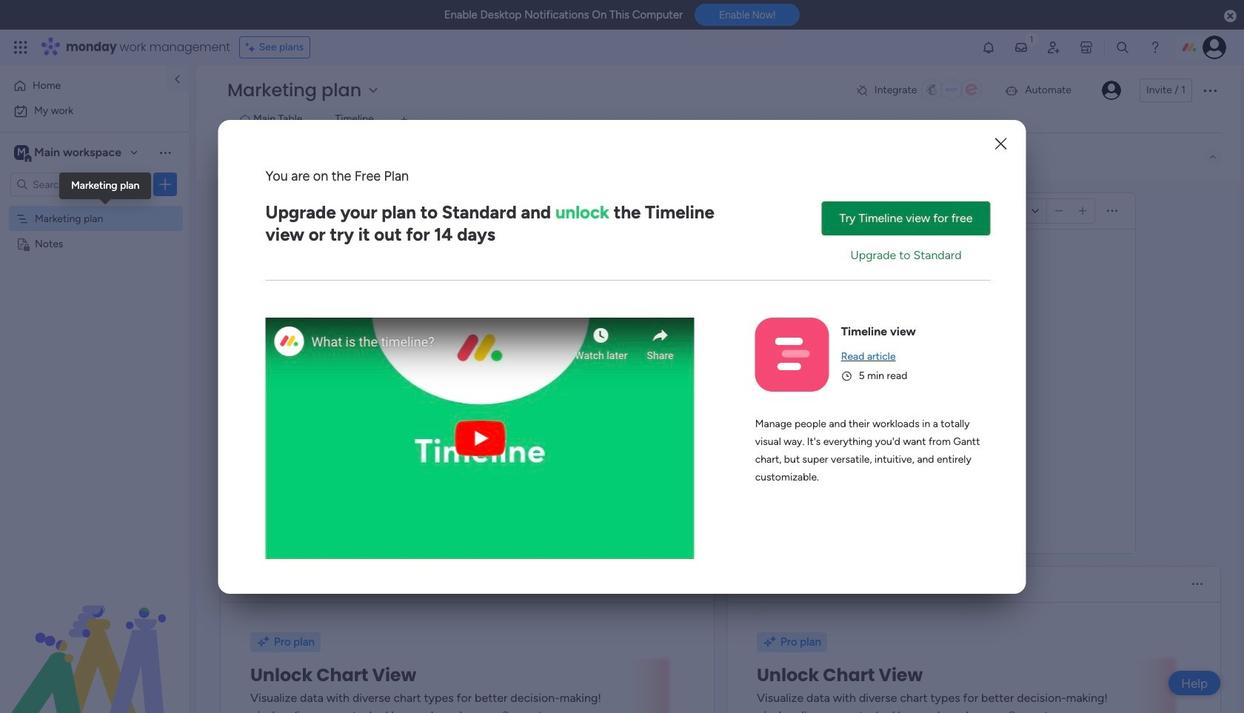 Task type: describe. For each thing, give the bounding box(es) containing it.
lottie animation element
[[0, 564, 189, 713]]

Search in workspace field
[[31, 176, 124, 193]]

invite members image
[[1047, 40, 1062, 55]]

collapse image
[[1208, 151, 1219, 163]]

payments.pricing.features.titles.timeline image
[[775, 338, 810, 371]]

notifications image
[[982, 40, 996, 55]]

v2 plus image
[[1079, 206, 1087, 217]]

2 vertical spatial option
[[0, 205, 189, 208]]

1 vertical spatial kendall parks image
[[1102, 81, 1122, 100]]

add view image
[[401, 114, 407, 126]]

see plans image
[[246, 39, 259, 56]]

help image
[[1148, 40, 1163, 55]]

1 vertical spatial option
[[9, 99, 180, 123]]

search everything image
[[1116, 40, 1130, 55]]

v2 minus image
[[1056, 206, 1063, 217]]



Task type: locate. For each thing, give the bounding box(es) containing it.
tab
[[392, 108, 416, 132]]

1 image
[[1025, 30, 1039, 47]]

private board image
[[16, 236, 30, 250]]

select product image
[[13, 40, 28, 55]]

more dots image
[[1108, 206, 1118, 217], [1193, 579, 1203, 590]]

lottie animation image
[[0, 564, 189, 713]]

list box
[[0, 203, 189, 456]]

1 horizontal spatial kendall parks image
[[1203, 36, 1227, 59]]

workspace image
[[14, 144, 29, 161]]

0 horizontal spatial kendall parks image
[[1102, 81, 1122, 100]]

0 horizontal spatial more dots image
[[1108, 206, 1118, 217]]

monday marketplace image
[[1079, 40, 1094, 55]]

1 horizontal spatial more dots image
[[1193, 579, 1203, 590]]

0 vertical spatial kendall parks image
[[1203, 36, 1227, 59]]

kendall parks image down dapulse close image
[[1203, 36, 1227, 59]]

0 vertical spatial more dots image
[[1108, 206, 1118, 217]]

0 vertical spatial option
[[9, 74, 158, 98]]

dapulse close image
[[1225, 9, 1237, 24]]

kendall parks image
[[1203, 36, 1227, 59], [1102, 81, 1122, 100]]

1 vertical spatial more dots image
[[1193, 579, 1203, 590]]

chart click to edit element
[[748, 574, 796, 595]]

update feed image
[[1014, 40, 1029, 55]]

tab list
[[224, 108, 1222, 133]]

kendall parks image down search everything icon
[[1102, 81, 1122, 100]]

workspace selection element
[[14, 144, 124, 163]]

main content
[[196, 181, 1245, 713]]

option
[[9, 74, 158, 98], [9, 99, 180, 123], [0, 205, 189, 208]]

None field
[[242, 202, 420, 221], [242, 575, 288, 594], [242, 202, 420, 221], [242, 575, 288, 594]]



Task type: vqa. For each thing, say whether or not it's contained in the screenshot.
INTEGRATION corresponding to FreshService
no



